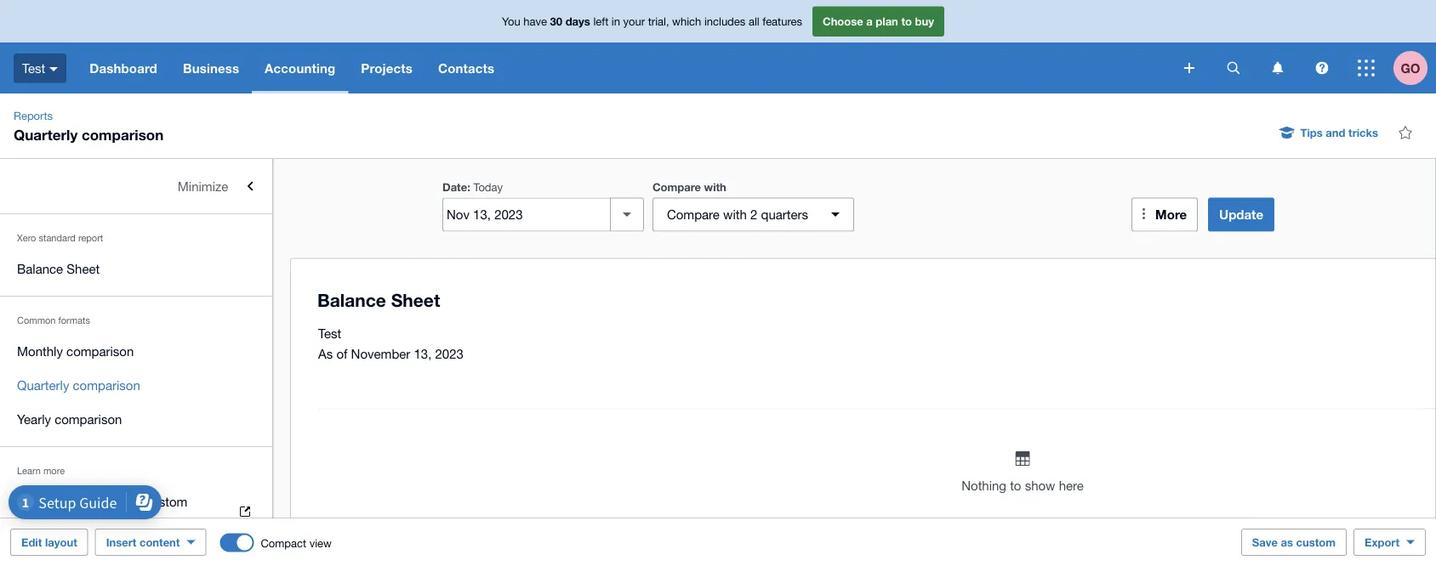 Task type: describe. For each thing, give the bounding box(es) containing it.
with for compare with 2 quarters
[[723, 207, 747, 222]]

have
[[524, 15, 547, 28]]

comparison for quarterly comparison
[[73, 378, 140, 393]]

nothing to show here
[[962, 479, 1084, 494]]

comparison for monthly comparison
[[66, 344, 134, 359]]

a inside learn how to create a custom report
[[135, 494, 141, 509]]

as
[[1281, 536, 1294, 549]]

days
[[566, 15, 591, 28]]

all
[[749, 15, 760, 28]]

date
[[443, 180, 467, 194]]

svg image inside test popup button
[[50, 67, 58, 71]]

learn more
[[17, 466, 65, 477]]

more
[[43, 466, 65, 477]]

insert content
[[106, 536, 180, 549]]

learn for learn more
[[17, 466, 41, 477]]

common formats
[[17, 315, 90, 326]]

contacts button
[[426, 43, 507, 94]]

dashboard
[[90, 60, 157, 76]]

test as of november 13, 2023
[[318, 326, 464, 362]]

report output element
[[318, 378, 1437, 530]]

compare with
[[653, 180, 727, 194]]

content
[[140, 536, 180, 549]]

update
[[1220, 207, 1264, 223]]

your
[[623, 15, 645, 28]]

2
[[751, 207, 758, 222]]

formats
[[58, 315, 90, 326]]

tricks
[[1349, 126, 1379, 139]]

navigation containing dashboard
[[77, 43, 1173, 94]]

compare with 2 quarters
[[667, 207, 809, 222]]

here
[[1059, 479, 1084, 494]]

save as custom
[[1253, 536, 1336, 549]]

as
[[318, 347, 333, 362]]

svg image
[[1316, 62, 1329, 74]]

more button
[[1132, 198, 1198, 232]]

trial,
[[648, 15, 669, 28]]

banner containing dashboard
[[0, 0, 1437, 94]]

of
[[337, 347, 348, 362]]

create
[[96, 494, 131, 509]]

reports quarterly comparison
[[14, 109, 164, 143]]

buy
[[915, 15, 934, 28]]

sheet
[[67, 261, 100, 276]]

today
[[474, 180, 503, 194]]

you have 30 days left in your trial, which includes all features
[[502, 15, 803, 28]]

common
[[17, 315, 56, 326]]

minimize button
[[0, 169, 272, 203]]

save
[[1253, 536, 1278, 549]]

business
[[183, 60, 239, 76]]

quarterly inside reports quarterly comparison
[[14, 126, 78, 143]]

export
[[1365, 536, 1400, 549]]

xero
[[17, 233, 36, 244]]

custom inside learn how to create a custom report
[[145, 494, 188, 509]]

test for test
[[22, 61, 45, 76]]

yearly comparison
[[17, 412, 122, 427]]

custom inside button
[[1297, 536, 1336, 549]]

compact view
[[261, 537, 332, 551]]

Report title field
[[313, 280, 1437, 320]]

business button
[[170, 43, 252, 94]]

30
[[550, 15, 563, 28]]

tips and tricks button
[[1270, 119, 1389, 146]]

quarters
[[761, 207, 809, 222]]

:
[[467, 180, 470, 194]]

more
[[1156, 207, 1187, 223]]

yearly comparison link
[[0, 403, 272, 437]]

monthly comparison
[[17, 344, 134, 359]]

quarterly comparison
[[17, 378, 140, 393]]

projects button
[[348, 43, 426, 94]]

projects
[[361, 60, 413, 76]]

balance sheet
[[17, 261, 100, 276]]

1 horizontal spatial report
[[78, 233, 103, 244]]

accounting
[[265, 60, 336, 76]]

insert
[[106, 536, 136, 549]]

compact
[[261, 537, 306, 551]]



Task type: vqa. For each thing, say whether or not it's contained in the screenshot.
Klo related to Klo As of December 31, 2022
no



Task type: locate. For each thing, give the bounding box(es) containing it.
update button
[[1209, 198, 1275, 232]]

test inside test as of november 13, 2023
[[318, 326, 341, 341]]

includes
[[705, 15, 746, 28]]

Select end date field
[[443, 199, 610, 231]]

which
[[672, 15, 702, 28]]

learn
[[17, 466, 41, 477], [17, 494, 49, 509]]

balance sheet link
[[0, 252, 272, 286]]

to left show
[[1010, 479, 1022, 494]]

accounting button
[[252, 43, 348, 94]]

0 horizontal spatial test
[[22, 61, 45, 76]]

comparison
[[82, 126, 164, 143], [66, 344, 134, 359], [73, 378, 140, 393], [55, 412, 122, 427]]

to
[[902, 15, 912, 28], [1010, 479, 1022, 494], [81, 494, 92, 509]]

0 horizontal spatial a
[[135, 494, 141, 509]]

custom right as
[[1297, 536, 1336, 549]]

comparison down quarterly comparison
[[55, 412, 122, 427]]

yearly
[[17, 412, 51, 427]]

1 vertical spatial test
[[318, 326, 341, 341]]

comparison for yearly comparison
[[55, 412, 122, 427]]

report up edit
[[17, 515, 51, 530]]

0 horizontal spatial report
[[17, 515, 51, 530]]

november
[[351, 347, 411, 362]]

report inside learn how to create a custom report
[[17, 515, 51, 530]]

comparison up minimize "button"
[[82, 126, 164, 143]]

in
[[612, 15, 620, 28]]

test up reports at the left of page
[[22, 61, 45, 76]]

to inside report output element
[[1010, 479, 1022, 494]]

add to favourites image
[[1389, 116, 1423, 150]]

save as custom button
[[1242, 529, 1347, 557]]

left
[[594, 15, 609, 28]]

banner
[[0, 0, 1437, 94]]

test button
[[0, 43, 77, 94]]

learn down learn more
[[17, 494, 49, 509]]

monthly comparison link
[[0, 334, 272, 369]]

0 vertical spatial quarterly
[[14, 126, 78, 143]]

minimize
[[178, 179, 228, 194]]

0 vertical spatial report
[[78, 233, 103, 244]]

custom
[[145, 494, 188, 509], [1297, 536, 1336, 549]]

1 vertical spatial report
[[17, 515, 51, 530]]

1 vertical spatial learn
[[17, 494, 49, 509]]

0 horizontal spatial to
[[81, 494, 92, 509]]

1 vertical spatial custom
[[1297, 536, 1336, 549]]

with for compare with
[[704, 180, 727, 194]]

how
[[53, 494, 77, 509]]

1 horizontal spatial test
[[318, 326, 341, 341]]

0 vertical spatial test
[[22, 61, 45, 76]]

1 horizontal spatial to
[[902, 15, 912, 28]]

xero standard report
[[17, 233, 103, 244]]

choose a plan to buy
[[823, 15, 934, 28]]

13,
[[414, 347, 432, 362]]

0 vertical spatial to
[[902, 15, 912, 28]]

balance
[[17, 261, 63, 276]]

quarterly
[[14, 126, 78, 143], [17, 378, 69, 393]]

learn left more
[[17, 466, 41, 477]]

insert content button
[[95, 529, 206, 557]]

0 vertical spatial a
[[867, 15, 873, 28]]

2 vertical spatial to
[[81, 494, 92, 509]]

nothing
[[962, 479, 1007, 494]]

test up the as
[[318, 326, 341, 341]]

tips and tricks
[[1301, 126, 1379, 139]]

learn inside learn how to create a custom report
[[17, 494, 49, 509]]

edit layout
[[21, 536, 77, 549]]

1 vertical spatial quarterly
[[17, 378, 69, 393]]

0 vertical spatial learn
[[17, 466, 41, 477]]

quarterly comparison link
[[0, 369, 272, 403]]

custom up content
[[145, 494, 188, 509]]

view
[[310, 537, 332, 551]]

to inside learn how to create a custom report
[[81, 494, 92, 509]]

with left the "2"
[[723, 207, 747, 222]]

0 vertical spatial custom
[[145, 494, 188, 509]]

1 horizontal spatial a
[[867, 15, 873, 28]]

a right create
[[135, 494, 141, 509]]

a left plan
[[867, 15, 873, 28]]

0 vertical spatial with
[[704, 180, 727, 194]]

to left buy
[[902, 15, 912, 28]]

list of convenience dates image
[[610, 198, 644, 232]]

report
[[78, 233, 103, 244], [17, 515, 51, 530]]

compare up compare with 2 quarters
[[653, 180, 701, 194]]

go button
[[1394, 43, 1437, 94]]

reports
[[14, 109, 53, 122]]

compare down compare with
[[667, 207, 720, 222]]

tips
[[1301, 126, 1323, 139]]

to right the "how"
[[81, 494, 92, 509]]

and
[[1326, 126, 1346, 139]]

with up compare with 2 quarters
[[704, 180, 727, 194]]

you
[[502, 15, 521, 28]]

1 vertical spatial a
[[135, 494, 141, 509]]

contacts
[[438, 60, 495, 76]]

features
[[763, 15, 803, 28]]

1 vertical spatial to
[[1010, 479, 1022, 494]]

svg image
[[1358, 60, 1375, 77], [1228, 62, 1240, 74], [1273, 62, 1284, 74], [1185, 63, 1195, 73], [50, 67, 58, 71]]

1 learn from the top
[[17, 466, 41, 477]]

report up sheet at the top left
[[78, 233, 103, 244]]

export button
[[1354, 529, 1426, 557]]

edit
[[21, 536, 42, 549]]

edit layout button
[[10, 529, 88, 557]]

1 horizontal spatial custom
[[1297, 536, 1336, 549]]

a
[[867, 15, 873, 28], [135, 494, 141, 509]]

show
[[1025, 479, 1056, 494]]

comparison inside reports quarterly comparison
[[82, 126, 164, 143]]

go
[[1401, 60, 1421, 76]]

0 horizontal spatial custom
[[145, 494, 188, 509]]

1 vertical spatial with
[[723, 207, 747, 222]]

learn how to create a custom report
[[17, 494, 188, 530]]

test inside popup button
[[22, 61, 45, 76]]

learn how to create a custom report link
[[0, 485, 272, 540]]

quarterly down reports link
[[14, 126, 78, 143]]

choose
[[823, 15, 864, 28]]

comparison down formats
[[66, 344, 134, 359]]

test
[[22, 61, 45, 76], [318, 326, 341, 341]]

0 vertical spatial compare
[[653, 180, 701, 194]]

compare for compare with
[[653, 180, 701, 194]]

2023
[[435, 347, 464, 362]]

plan
[[876, 15, 899, 28]]

test for test as of november 13, 2023
[[318, 326, 341, 341]]

1 vertical spatial compare
[[667, 207, 720, 222]]

2 learn from the top
[[17, 494, 49, 509]]

2 horizontal spatial to
[[1010, 479, 1022, 494]]

standard
[[39, 233, 76, 244]]

navigation
[[77, 43, 1173, 94]]

with
[[704, 180, 727, 194], [723, 207, 747, 222]]

reports link
[[7, 107, 60, 124]]

monthly
[[17, 344, 63, 359]]

compare for compare with 2 quarters
[[667, 207, 720, 222]]

learn for learn how to create a custom report
[[17, 494, 49, 509]]

comparison down the monthly comparison link
[[73, 378, 140, 393]]

quarterly down monthly
[[17, 378, 69, 393]]

layout
[[45, 536, 77, 549]]

dashboard link
[[77, 43, 170, 94]]



